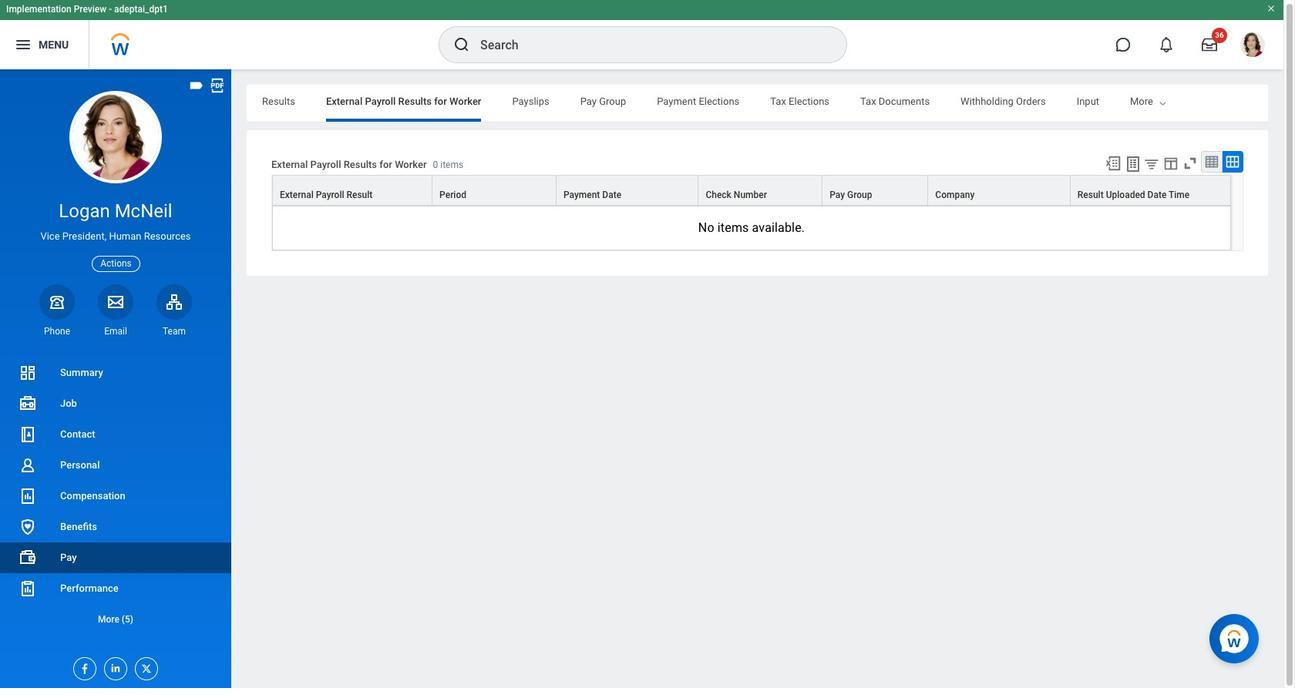 Task type: locate. For each thing, give the bounding box(es) containing it.
actions
[[100, 258, 132, 269]]

(5)
[[122, 614, 133, 625]]

0 horizontal spatial pay
[[60, 552, 77, 564]]

0 horizontal spatial pay group
[[580, 96, 626, 107]]

2 vertical spatial payroll
[[316, 190, 344, 201]]

0 vertical spatial group
[[599, 96, 626, 107]]

external
[[326, 96, 363, 107], [271, 159, 308, 171], [280, 190, 314, 201]]

search image
[[453, 35, 471, 54]]

0 horizontal spatial more
[[98, 614, 119, 625]]

list
[[0, 358, 231, 635]]

0 vertical spatial worker
[[450, 96, 481, 107]]

1 horizontal spatial elections
[[789, 96, 830, 107]]

personal
[[60, 460, 100, 471]]

menu
[[39, 38, 69, 51]]

compensation link
[[0, 481, 231, 512]]

tab list containing results
[[247, 85, 1295, 122]]

tax documents
[[860, 96, 930, 107]]

payment for payment date
[[564, 190, 600, 201]]

36 button
[[1193, 28, 1227, 62]]

results
[[262, 96, 295, 107], [398, 96, 432, 107], [344, 159, 377, 171]]

result down external payroll results for worker 0 items
[[347, 190, 373, 201]]

1 vertical spatial payroll
[[310, 159, 341, 171]]

expand table image
[[1225, 154, 1241, 170]]

row
[[272, 175, 1231, 206]]

1 horizontal spatial worker
[[450, 96, 481, 107]]

1 vertical spatial payment
[[564, 190, 600, 201]]

time right the reported at the top right of page
[[1173, 96, 1196, 107]]

0 vertical spatial payment
[[657, 96, 696, 107]]

items inside external payroll results for worker 0 items
[[440, 160, 464, 171]]

1 vertical spatial worker
[[395, 159, 427, 171]]

benefits link
[[0, 512, 231, 543]]

0 horizontal spatial items
[[440, 160, 464, 171]]

0 horizontal spatial tax
[[771, 96, 786, 107]]

tax
[[771, 96, 786, 107], [860, 96, 876, 107]]

payment inside tab list
[[657, 96, 696, 107]]

performance image
[[19, 580, 37, 598]]

time
[[1173, 96, 1196, 107], [1169, 190, 1190, 201]]

payslips
[[512, 96, 550, 107]]

more (5) button
[[0, 611, 231, 629]]

external for external payroll results for worker 0 items
[[271, 159, 308, 171]]

payment elections
[[657, 96, 740, 107]]

tab list
[[247, 85, 1295, 122]]

36
[[1215, 31, 1224, 39]]

summary image
[[19, 364, 37, 382]]

withholding orders
[[961, 96, 1046, 107]]

0 vertical spatial external
[[326, 96, 363, 107]]

items right no
[[718, 221, 749, 235]]

0 vertical spatial for
[[434, 96, 447, 107]]

2 result from the left
[[1078, 190, 1104, 201]]

items
[[440, 160, 464, 171], [718, 221, 749, 235]]

0 horizontal spatial payment
[[564, 190, 600, 201]]

tax for tax elections
[[771, 96, 786, 107]]

toolbar
[[1098, 151, 1244, 175]]

preview
[[74, 4, 107, 15]]

1 date from the left
[[602, 190, 622, 201]]

1 horizontal spatial more
[[1130, 96, 1153, 107]]

1 elections from the left
[[699, 96, 740, 107]]

payroll inside popup button
[[316, 190, 344, 201]]

0
[[433, 160, 438, 171]]

0 horizontal spatial for
[[380, 159, 392, 171]]

0 vertical spatial more
[[1130, 96, 1153, 107]]

payroll down external payroll results for worker 0 items
[[316, 190, 344, 201]]

list containing summary
[[0, 358, 231, 635]]

company button
[[929, 176, 1070, 205]]

email button
[[98, 284, 133, 338]]

payment for payment elections
[[657, 96, 696, 107]]

more left (5)
[[98, 614, 119, 625]]

more
[[1130, 96, 1153, 107], [98, 614, 119, 625]]

0 horizontal spatial result
[[347, 190, 373, 201]]

0 horizontal spatial elections
[[699, 96, 740, 107]]

1 tax from the left
[[771, 96, 786, 107]]

for up 0 at the left top of page
[[434, 96, 447, 107]]

2 elections from the left
[[789, 96, 830, 107]]

inbox large image
[[1202, 37, 1217, 52]]

1 vertical spatial pay
[[830, 190, 845, 201]]

external inside external payroll result popup button
[[280, 190, 314, 201]]

implementation
[[6, 4, 71, 15]]

0 vertical spatial payroll
[[365, 96, 396, 107]]

results for external payroll results for worker
[[398, 96, 432, 107]]

check number button
[[699, 176, 822, 205]]

phone image
[[46, 293, 68, 311]]

more right input
[[1130, 96, 1153, 107]]

mail image
[[106, 293, 125, 311]]

external for external payroll results for worker
[[326, 96, 363, 107]]

1 horizontal spatial items
[[718, 221, 749, 235]]

1 horizontal spatial date
[[1148, 190, 1167, 201]]

1 horizontal spatial for
[[434, 96, 447, 107]]

compensation image
[[19, 487, 37, 506]]

x image
[[136, 658, 153, 675]]

external down external payroll results for worker 0 items
[[280, 190, 314, 201]]

logan
[[59, 200, 110, 222]]

-
[[109, 4, 112, 15]]

menu button
[[0, 20, 89, 69]]

2 horizontal spatial pay
[[830, 190, 845, 201]]

0 horizontal spatial group
[[599, 96, 626, 107]]

1 vertical spatial for
[[380, 159, 392, 171]]

more for more (5)
[[98, 614, 119, 625]]

for up external payroll result popup button
[[380, 159, 392, 171]]

payroll up external payroll results for worker 0 items
[[365, 96, 396, 107]]

external up "external payroll result"
[[271, 159, 308, 171]]

1 vertical spatial time
[[1169, 190, 1190, 201]]

1 horizontal spatial results
[[344, 159, 377, 171]]

pay inside navigation pane region
[[60, 552, 77, 564]]

input
[[1077, 96, 1100, 107]]

pay image
[[19, 549, 37, 567]]

for
[[434, 96, 447, 107], [380, 159, 392, 171]]

group inside popup button
[[847, 190, 872, 201]]

team link
[[157, 284, 192, 338]]

2 vertical spatial external
[[280, 190, 314, 201]]

2 vertical spatial pay
[[60, 552, 77, 564]]

withholding
[[961, 96, 1014, 107]]

time down click to view/edit grid preferences "image"
[[1169, 190, 1190, 201]]

payroll up "external payroll result"
[[310, 159, 341, 171]]

tax for tax documents
[[860, 96, 876, 107]]

date inside payment date popup button
[[602, 190, 622, 201]]

2 date from the left
[[1148, 190, 1167, 201]]

worker left 0 at the left top of page
[[395, 159, 427, 171]]

payment inside popup button
[[564, 190, 600, 201]]

profile logan mcneil image
[[1241, 32, 1265, 60]]

result
[[347, 190, 373, 201], [1078, 190, 1104, 201]]

date
[[602, 190, 622, 201], [1148, 190, 1167, 201]]

1 result from the left
[[347, 190, 373, 201]]

implementation preview -   adeptai_dpt1
[[6, 4, 168, 15]]

worker
[[450, 96, 481, 107], [395, 159, 427, 171]]

menu banner
[[0, 0, 1284, 69]]

worker for external payroll results for worker 0 items
[[395, 159, 427, 171]]

email
[[104, 326, 127, 337]]

number
[[734, 190, 767, 201]]

1 horizontal spatial tax
[[860, 96, 876, 107]]

result left uploaded
[[1078, 190, 1104, 201]]

1 vertical spatial external
[[271, 159, 308, 171]]

worker down search icon
[[450, 96, 481, 107]]

documents
[[879, 96, 930, 107]]

1 horizontal spatial payment
[[657, 96, 696, 107]]

resources
[[144, 231, 191, 242]]

result uploaded date time button
[[1071, 176, 1231, 205]]

date inside result uploaded date time popup button
[[1148, 190, 1167, 201]]

elections for payment elections
[[699, 96, 740, 107]]

pay inside popup button
[[830, 190, 845, 201]]

job image
[[19, 395, 37, 413]]

navigation pane region
[[0, 69, 231, 689]]

1 horizontal spatial pay group
[[830, 190, 872, 201]]

payroll
[[365, 96, 396, 107], [310, 159, 341, 171], [316, 190, 344, 201]]

elections
[[699, 96, 740, 107], [789, 96, 830, 107]]

1 vertical spatial group
[[847, 190, 872, 201]]

adeptai_dpt1
[[114, 4, 168, 15]]

tax elections
[[771, 96, 830, 107]]

0 vertical spatial time
[[1173, 96, 1196, 107]]

more inside dropdown button
[[98, 614, 119, 625]]

Search Workday  search field
[[480, 28, 815, 62]]

0 vertical spatial items
[[440, 160, 464, 171]]

group
[[599, 96, 626, 107], [847, 190, 872, 201]]

check number
[[706, 190, 767, 201]]

0 vertical spatial pay
[[580, 96, 597, 107]]

team
[[163, 326, 186, 337]]

pay group
[[580, 96, 626, 107], [830, 190, 872, 201]]

1 horizontal spatial group
[[847, 190, 872, 201]]

1 horizontal spatial result
[[1078, 190, 1104, 201]]

2 tax from the left
[[860, 96, 876, 107]]

items right 0 at the left top of page
[[440, 160, 464, 171]]

0 horizontal spatial worker
[[395, 159, 427, 171]]

result inside result uploaded date time popup button
[[1078, 190, 1104, 201]]

2 horizontal spatial results
[[398, 96, 432, 107]]

0 horizontal spatial date
[[602, 190, 622, 201]]

more (5)
[[98, 614, 133, 625]]

payment
[[657, 96, 696, 107], [564, 190, 600, 201]]

pay link
[[0, 543, 231, 574]]

1 vertical spatial pay group
[[830, 190, 872, 201]]

available.
[[752, 221, 805, 235]]

external up external payroll results for worker 0 items
[[326, 96, 363, 107]]

team logan mcneil element
[[157, 325, 192, 338]]

reported time
[[1130, 96, 1196, 107]]

1 vertical spatial more
[[98, 614, 119, 625]]

pay
[[580, 96, 597, 107], [830, 190, 845, 201], [60, 552, 77, 564]]



Task type: vqa. For each thing, say whether or not it's contained in the screenshot.
close environment banner icon
yes



Task type: describe. For each thing, give the bounding box(es) containing it.
job
[[60, 398, 77, 409]]

1 vertical spatial items
[[718, 221, 749, 235]]

personal image
[[19, 456, 37, 475]]

fullscreen image
[[1182, 155, 1199, 172]]

performance
[[60, 583, 119, 594]]

company
[[936, 190, 975, 201]]

reported
[[1130, 96, 1171, 107]]

summary
[[60, 367, 103, 379]]

external payroll result button
[[273, 176, 432, 205]]

result uploaded date time
[[1078, 190, 1190, 201]]

phone
[[44, 326, 70, 337]]

vice
[[40, 231, 60, 242]]

0 horizontal spatial results
[[262, 96, 295, 107]]

time inside popup button
[[1169, 190, 1190, 201]]

more for more
[[1130, 96, 1153, 107]]

period
[[440, 190, 466, 201]]

check
[[706, 190, 732, 201]]

actions button
[[92, 256, 140, 272]]

payment date
[[564, 190, 622, 201]]

tag image
[[188, 77, 205, 94]]

uploaded
[[1106, 190, 1145, 201]]

summary link
[[0, 358, 231, 389]]

external for external payroll result
[[280, 190, 314, 201]]

select to filter grid data image
[[1143, 156, 1160, 172]]

worker for external payroll results for worker
[[450, 96, 481, 107]]

external payroll results for worker 0 items
[[271, 159, 464, 171]]

view team image
[[165, 293, 184, 311]]

linkedin image
[[105, 658, 122, 675]]

pay group button
[[823, 176, 928, 205]]

no items available.
[[698, 221, 805, 235]]

logan mcneil
[[59, 200, 172, 222]]

elections for tax elections
[[789, 96, 830, 107]]

contact image
[[19, 426, 37, 444]]

allocati
[[1263, 96, 1295, 107]]

orders
[[1016, 96, 1046, 107]]

vice president, human resources
[[40, 231, 191, 242]]

0 vertical spatial pay group
[[580, 96, 626, 107]]

justify image
[[14, 35, 32, 54]]

payroll for external payroll results for worker 0 items
[[310, 159, 341, 171]]

email logan mcneil element
[[98, 325, 133, 338]]

phone logan mcneil element
[[39, 325, 75, 338]]

benefits
[[60, 521, 97, 533]]

for for external payroll results for worker
[[434, 96, 447, 107]]

contact link
[[0, 419, 231, 450]]

mcneil
[[115, 200, 172, 222]]

period button
[[433, 176, 556, 205]]

job link
[[0, 389, 231, 419]]

contact
[[60, 429, 95, 440]]

external payroll results for worker
[[326, 96, 481, 107]]

for for external payroll results for worker 0 items
[[380, 159, 392, 171]]

payroll for external payroll results for worker
[[365, 96, 396, 107]]

costing
[[1227, 96, 1261, 107]]

table image
[[1204, 154, 1220, 170]]

performance link
[[0, 574, 231, 604]]

export to worksheets image
[[1124, 155, 1143, 173]]

more (5) button
[[0, 604, 231, 635]]

result inside external payroll result popup button
[[347, 190, 373, 201]]

human
[[109, 231, 141, 242]]

notifications large image
[[1159, 37, 1174, 52]]

compensation
[[60, 490, 125, 502]]

costing allocati
[[1227, 96, 1295, 107]]

workday assistant region
[[1210, 608, 1265, 664]]

personal link
[[0, 450, 231, 481]]

export to excel image
[[1105, 155, 1122, 172]]

no
[[698, 221, 715, 235]]

click to view/edit grid preferences image
[[1163, 155, 1180, 172]]

phone button
[[39, 284, 75, 338]]

president,
[[62, 231, 107, 242]]

results for external payroll results for worker 0 items
[[344, 159, 377, 171]]

1 horizontal spatial pay
[[580, 96, 597, 107]]

row containing external payroll result
[[272, 175, 1231, 206]]

pay group inside popup button
[[830, 190, 872, 201]]

view printable version (pdf) image
[[209, 77, 226, 94]]

benefits image
[[19, 518, 37, 537]]

close environment banner image
[[1267, 4, 1276, 13]]

payroll for external payroll result
[[316, 190, 344, 201]]

external payroll result
[[280, 190, 373, 201]]

payment date button
[[557, 176, 698, 205]]

facebook image
[[74, 658, 91, 675]]



